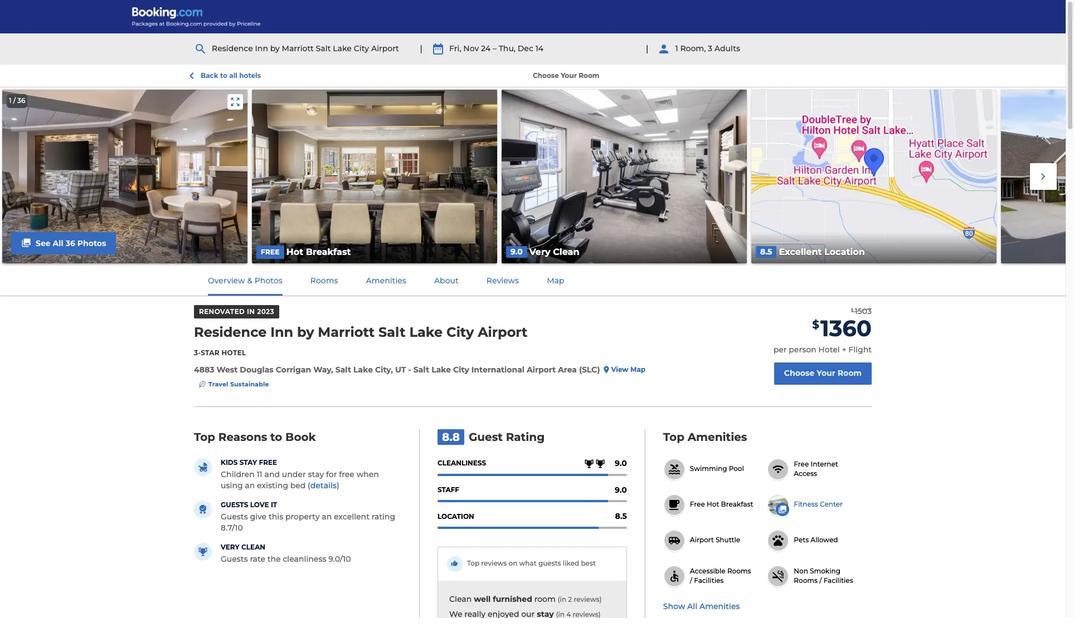 Task type: locate. For each thing, give the bounding box(es) containing it.
1 vertical spatial your
[[817, 369, 836, 379]]

overview
[[208, 276, 245, 286]]

guest rating
[[469, 431, 545, 444]]

rooms button
[[297, 267, 352, 296]]

0 horizontal spatial 1
[[9, 96, 11, 105]]

0 vertical spatial choose
[[533, 71, 559, 80]]

0 vertical spatial an
[[245, 481, 255, 491]]

an down children
[[245, 481, 255, 491]]

staff
[[438, 486, 459, 495]]

all for see
[[53, 238, 63, 248]]

map right view
[[631, 366, 646, 374]]

salt
[[316, 44, 331, 54], [379, 325, 406, 341]]

choose your room down 14
[[533, 71, 600, 80]]

top for top reasons to book
[[194, 431, 215, 444]]

0 horizontal spatial /
[[13, 96, 16, 105]]

0 horizontal spatial hot
[[287, 247, 303, 258]]

top for top reviews on what guests liked best
[[467, 560, 480, 568]]

1 horizontal spatial $
[[851, 308, 854, 313]]

guests inside "guests love it guests give this property an excellent rating 8.7/10"
[[221, 513, 248, 523]]

2 vertical spatial amenities
[[700, 602, 740, 612]]

choose your room inside button
[[784, 369, 862, 379]]

1 vertical spatial residence inn by marriott salt lake city airport
[[194, 325, 528, 341]]

1 horizontal spatial 1
[[676, 44, 678, 54]]

1 vertical spatial photos
[[255, 276, 283, 286]]

0 horizontal spatial all
[[53, 238, 63, 248]]

internet
[[811, 461, 839, 469]]

property building image
[[2, 90, 248, 264], [1002, 90, 1075, 264]]

0 horizontal spatial city
[[354, 44, 369, 54]]

1 vertical spatial lake
[[410, 325, 443, 341]]

free up and
[[259, 459, 277, 467]]

0 vertical spatial amenities
[[366, 276, 406, 286]]

tennis court & equipment amenity image
[[769, 496, 789, 516]]

inn down 2023
[[271, 325, 293, 341]]

rooms inside button
[[310, 276, 338, 286]]

0 vertical spatial map
[[547, 276, 565, 286]]

all right show
[[688, 602, 698, 612]]

room
[[579, 71, 600, 80], [838, 369, 862, 379]]

$
[[851, 308, 854, 313], [813, 319, 820, 332]]

–
[[493, 44, 497, 54]]

2 horizontal spatial airport
[[690, 537, 714, 545]]

11
[[257, 470, 263, 480]]

1 horizontal spatial top
[[467, 560, 480, 568]]

24
[[481, 44, 491, 54]]

1 horizontal spatial property building image
[[1002, 90, 1075, 264]]

property
[[285, 513, 320, 523]]

0 horizontal spatial by
[[270, 44, 280, 54]]

free for free internet access
[[794, 461, 809, 469]]

inn
[[255, 44, 268, 54], [271, 325, 293, 341]]

hotel left +
[[819, 345, 840, 355]]

show
[[664, 602, 686, 612]]

free hot breakfast
[[690, 501, 754, 509]]

excellent
[[334, 513, 370, 523]]

travel
[[209, 381, 228, 388]]

2 guests from the top
[[221, 555, 248, 565]]

reviews)
[[574, 596, 602, 604]]

8.8
[[442, 431, 460, 444]]

1 horizontal spatial hotel
[[819, 345, 840, 355]]

free down the swimming
[[690, 501, 705, 509]]

facilities down accessible on the bottom right
[[694, 577, 724, 585]]

0 horizontal spatial free
[[690, 501, 705, 509]]

to left all
[[220, 71, 227, 80]]

2 horizontal spatial top
[[664, 431, 685, 444]]

1 horizontal spatial inn
[[271, 325, 293, 341]]

1 vertical spatial clean
[[449, 595, 472, 605]]

choose your room
[[533, 71, 600, 80], [784, 369, 862, 379]]

0 horizontal spatial lake
[[333, 44, 352, 54]]

to inside button
[[220, 71, 227, 80]]

1 horizontal spatial lake
[[410, 325, 443, 341]]

1 horizontal spatial /
[[690, 577, 693, 585]]

all for show
[[688, 602, 698, 612]]

guests
[[221, 513, 248, 523], [221, 555, 248, 565]]

rooms down hot breakfast at the top
[[310, 276, 338, 286]]

it
[[271, 501, 277, 509]]

| for 1 room, 3 adults
[[646, 43, 649, 54]]

1 horizontal spatial all
[[688, 602, 698, 612]]

|
[[420, 43, 423, 54], [646, 43, 649, 54]]

facilities inside accessible rooms / facilities
[[694, 577, 724, 585]]

2 facilities from the left
[[824, 577, 854, 585]]

0 horizontal spatial an
[[245, 481, 255, 491]]

0 horizontal spatial map
[[547, 276, 565, 286]]

accessible rooms / facilities
[[690, 568, 751, 585]]

free up overview & photos
[[261, 248, 280, 256]]

1 guests from the top
[[221, 513, 248, 523]]

room,
[[681, 44, 706, 54]]

2 vertical spatial rooms
[[794, 577, 818, 585]]

photos right "see"
[[77, 238, 106, 248]]

under
[[282, 470, 306, 480]]

2023
[[257, 308, 274, 316]]

1 horizontal spatial by
[[297, 325, 314, 341]]

best
[[581, 560, 596, 568]]

all
[[53, 238, 63, 248], [688, 602, 698, 612]]

pets allowed
[[794, 537, 838, 545]]

an
[[245, 481, 255, 491], [322, 513, 332, 523]]

facilities
[[694, 577, 724, 585], [824, 577, 854, 585]]

1 horizontal spatial choose your room
[[784, 369, 862, 379]]

0 horizontal spatial photos
[[77, 238, 106, 248]]

0 vertical spatial breakfast
[[306, 247, 351, 258]]

1 horizontal spatial hot
[[707, 501, 720, 509]]

1 horizontal spatial an
[[322, 513, 332, 523]]

choose your room down person
[[784, 369, 862, 379]]

1 horizontal spatial facilities
[[824, 577, 854, 585]]

0 vertical spatial hot
[[287, 247, 303, 258]]

breakfast up rooms button
[[306, 247, 351, 258]]

0 vertical spatial to
[[220, 71, 227, 80]]

| for fri, nov 24 – thu, dec 14
[[420, 43, 423, 54]]

0 horizontal spatial inn
[[255, 44, 268, 54]]

stay
[[308, 470, 324, 480]]

pets
[[794, 537, 809, 545]]

1 facilities from the left
[[694, 577, 724, 585]]

choose
[[533, 71, 559, 80], [784, 369, 815, 379]]

city
[[354, 44, 369, 54], [447, 325, 474, 341]]

1 vertical spatial hot
[[707, 501, 720, 509]]

liked
[[563, 560, 580, 568]]

breakfast down pool
[[721, 501, 754, 509]]

fri,
[[450, 44, 462, 54]]

free up access
[[794, 461, 809, 469]]

star
[[201, 349, 220, 357]]

free inside free internet access
[[794, 461, 809, 469]]

view
[[611, 366, 629, 374]]

1 vertical spatial breakfast
[[721, 501, 754, 509]]

well
[[474, 595, 491, 605]]

| left room,
[[646, 43, 649, 54]]

2 | from the left
[[646, 43, 649, 54]]

1 vertical spatial map
[[631, 366, 646, 374]]

36 for all
[[66, 238, 75, 248]]

1 vertical spatial room
[[838, 369, 862, 379]]

0 horizontal spatial choose
[[533, 71, 559, 80]]

guests inside very clean guests rate the cleanliness 9.0/10
[[221, 555, 248, 565]]

2 horizontal spatial rooms
[[794, 577, 818, 585]]

person
[[789, 345, 817, 355]]

hotel right star
[[222, 349, 246, 357]]

guests
[[221, 501, 248, 509]]

0 horizontal spatial facilities
[[694, 577, 724, 585]]

0 vertical spatial lake
[[333, 44, 352, 54]]

bed
[[290, 481, 306, 491]]

rooms down non
[[794, 577, 818, 585]]

0 vertical spatial free
[[261, 248, 280, 256]]

0 horizontal spatial 36
[[17, 96, 25, 105]]

free
[[339, 470, 355, 480]]

0 vertical spatial all
[[53, 238, 63, 248]]

residence up all
[[212, 44, 253, 54]]

your
[[561, 71, 577, 80], [817, 369, 836, 379]]

0 vertical spatial salt
[[316, 44, 331, 54]]

2 vertical spatial airport
[[690, 537, 714, 545]]

see all 36 photos
[[36, 238, 106, 248]]

choose your room button
[[774, 363, 872, 385]]

clean left well
[[449, 595, 472, 605]]

1 horizontal spatial 36
[[66, 238, 75, 248]]

1 vertical spatial 36
[[66, 238, 75, 248]]

0 horizontal spatial clean
[[449, 595, 472, 605]]

all inside button
[[688, 602, 698, 612]]

to left book
[[270, 431, 282, 444]]

clean well furnished room (in 2 reviews)
[[449, 595, 602, 605]]

rating
[[372, 513, 395, 523]]

photos
[[77, 238, 106, 248], [255, 276, 283, 286]]

smoking
[[810, 568, 841, 576]]

tab list containing overview & photos
[[194, 266, 579, 296]]

| left fri,
[[420, 43, 423, 54]]

an right property at the bottom left of the page
[[322, 513, 332, 523]]

photos right &
[[255, 276, 283, 286]]

0 vertical spatial inn
[[255, 44, 268, 54]]

1 vertical spatial rooms
[[728, 568, 751, 576]]

1 horizontal spatial |
[[646, 43, 649, 54]]

3-
[[194, 349, 201, 357]]

9.0
[[511, 247, 523, 257], [615, 459, 627, 469], [615, 485, 627, 496]]

1 horizontal spatial photos
[[255, 276, 283, 286]]

all inside button
[[53, 238, 63, 248]]

residence inn by marriott salt lake city airport
[[212, 44, 399, 54], [194, 325, 528, 341]]

1 vertical spatial free
[[259, 459, 277, 467]]

1 vertical spatial an
[[322, 513, 332, 523]]

and
[[265, 470, 280, 480]]

0 vertical spatial clean
[[553, 247, 580, 258]]

0 horizontal spatial choose your room
[[533, 71, 600, 80]]

booking.com packages image
[[132, 7, 262, 27]]

see all 36 photos button
[[11, 233, 116, 255]]

1 horizontal spatial airport
[[478, 325, 528, 341]]

(details)
[[308, 481, 339, 491]]

what
[[519, 560, 537, 568]]

0 horizontal spatial $
[[813, 319, 820, 332]]

$ left 1503
[[851, 308, 854, 313]]

0 horizontal spatial property building image
[[2, 90, 248, 264]]

0 horizontal spatial marriott
[[282, 44, 314, 54]]

by
[[270, 44, 280, 54], [297, 325, 314, 341]]

0 horizontal spatial breakfast
[[306, 247, 351, 258]]

36 inside button
[[17, 96, 25, 105]]

room inside button
[[838, 369, 862, 379]]

1 vertical spatial choose
[[784, 369, 815, 379]]

1 vertical spatial 1
[[9, 96, 11, 105]]

very clean guests rate the cleanliness 9.0/10
[[221, 543, 351, 565]]

0 vertical spatial $
[[851, 308, 854, 313]]

rooms inside accessible rooms / facilities
[[728, 568, 751, 576]]

hot up airport shuttle
[[707, 501, 720, 509]]

back
[[201, 71, 218, 80]]

guests down 'very'
[[221, 555, 248, 565]]

in
[[247, 308, 255, 316]]

rooms right accessible on the bottom right
[[728, 568, 751, 576]]

0 horizontal spatial top
[[194, 431, 215, 444]]

tab list
[[194, 266, 579, 296]]

back to all hotels button
[[185, 69, 261, 83]]

36
[[17, 96, 25, 105], [66, 238, 75, 248]]

1
[[676, 44, 678, 54], [9, 96, 11, 105]]

1 inside button
[[9, 96, 11, 105]]

0 horizontal spatial rooms
[[310, 276, 338, 286]]

1 | from the left
[[420, 43, 423, 54]]

1 vertical spatial guests
[[221, 555, 248, 565]]

0 horizontal spatial your
[[561, 71, 577, 80]]

hotel inside $ 1503 $ 1360 per person hotel + flight
[[819, 345, 840, 355]]

$ 1503 $ 1360 per person hotel + flight
[[774, 307, 872, 355]]

0 horizontal spatial |
[[420, 43, 423, 54]]

facilities down smoking
[[824, 577, 854, 585]]

guests up 8.7/10
[[221, 513, 248, 523]]

1 horizontal spatial rooms
[[728, 568, 751, 576]]

1 vertical spatial residence
[[194, 325, 267, 341]]

residence down the renovated in 2023
[[194, 325, 267, 341]]

1 room, 3 adults
[[676, 44, 741, 54]]

1 horizontal spatial breakfast
[[721, 501, 754, 509]]

choose down 14
[[533, 71, 559, 80]]

36 for /
[[17, 96, 25, 105]]

non smoking rooms / facilities
[[794, 568, 854, 585]]

an inside children 11 and under stay for free when using an existing bed
[[245, 481, 255, 491]]

rooms inside non smoking rooms / facilities
[[794, 577, 818, 585]]

1 vertical spatial by
[[297, 325, 314, 341]]

choose down person
[[784, 369, 815, 379]]

furnished
[[493, 595, 532, 605]]

0 vertical spatial city
[[354, 44, 369, 54]]

0 vertical spatial airport
[[371, 44, 399, 54]]

clean right 'very'
[[553, 247, 580, 258]]

1 vertical spatial 8.5
[[615, 512, 627, 522]]

nov
[[464, 44, 479, 54]]

map down very clean
[[547, 276, 565, 286]]

hot up rooms button
[[287, 247, 303, 258]]

$ up person
[[813, 319, 820, 332]]

36 inside button
[[66, 238, 75, 248]]

all right "see"
[[53, 238, 63, 248]]

book
[[286, 431, 316, 444]]

inn up hotels
[[255, 44, 268, 54]]

see
[[36, 238, 51, 248]]

1 vertical spatial amenities
[[688, 431, 748, 444]]

2
[[568, 596, 572, 604]]



Task type: describe. For each thing, give the bounding box(es) containing it.
1 horizontal spatial 8.5
[[761, 247, 773, 257]]

accessible
[[690, 568, 726, 576]]

guests
[[539, 560, 561, 568]]

0 horizontal spatial hotel
[[222, 349, 246, 357]]

rating
[[506, 431, 545, 444]]

photos inside button
[[255, 276, 283, 286]]

very
[[530, 247, 551, 258]]

3
[[708, 44, 713, 54]]

(details) button
[[308, 481, 339, 492]]

when
[[357, 470, 379, 480]]

fitness
[[794, 501, 819, 509]]

/ inside button
[[13, 96, 16, 105]]

all
[[229, 71, 237, 80]]

0 horizontal spatial airport
[[371, 44, 399, 54]]

excellent
[[779, 247, 822, 258]]

non
[[794, 568, 809, 576]]

1 / 36
[[9, 96, 25, 105]]

map inside 'button'
[[631, 366, 646, 374]]

0 vertical spatial your
[[561, 71, 577, 80]]

existing
[[257, 481, 288, 491]]

reviews button
[[473, 267, 533, 296]]

the
[[268, 555, 281, 565]]

for
[[326, 470, 337, 480]]

1 for 1 / 36
[[9, 96, 11, 105]]

1 vertical spatial 9.0
[[615, 459, 627, 469]]

fri, nov 24 – thu, dec 14
[[450, 44, 544, 54]]

airport shuttle
[[690, 537, 741, 545]]

top amenities
[[664, 431, 748, 444]]

an inside "guests love it guests give this property an excellent rating 8.7/10"
[[322, 513, 332, 523]]

location
[[825, 247, 865, 258]]

9.0/10
[[329, 555, 351, 565]]

top reasons to book
[[194, 431, 316, 444]]

1 vertical spatial inn
[[271, 325, 293, 341]]

1 vertical spatial marriott
[[318, 325, 375, 341]]

top reviews on what guests liked best
[[467, 560, 596, 568]]

using
[[221, 481, 243, 491]]

0 horizontal spatial 8.5
[[615, 512, 627, 522]]

1 horizontal spatial clean
[[553, 247, 580, 258]]

1 vertical spatial to
[[270, 431, 282, 444]]

1 vertical spatial $
[[813, 319, 820, 332]]

map button
[[534, 267, 578, 296]]

view map button
[[600, 366, 646, 375]]

give
[[250, 513, 267, 523]]

overview & photos
[[208, 276, 283, 286]]

on
[[509, 560, 518, 568]]

1 vertical spatial airport
[[478, 325, 528, 341]]

show all amenities
[[664, 602, 740, 612]]

this
[[269, 513, 283, 523]]

location
[[438, 513, 474, 521]]

2 vertical spatial 9.0
[[615, 485, 627, 496]]

view map
[[611, 366, 646, 374]]

travel sustainable
[[209, 381, 269, 388]]

renovated
[[199, 308, 245, 316]]

map inside button
[[547, 276, 565, 286]]

access
[[794, 470, 817, 478]]

(in
[[558, 596, 567, 604]]

very
[[221, 543, 240, 552]]

about button
[[421, 267, 472, 296]]

about
[[434, 276, 459, 286]]

excellent location
[[779, 247, 865, 258]]

choose inside button
[[784, 369, 815, 379]]

adults
[[715, 44, 741, 54]]

hot breakfast
[[287, 247, 351, 258]]

0 vertical spatial residence
[[212, 44, 253, 54]]

/ inside accessible rooms / facilities
[[690, 577, 693, 585]]

1 for 1 room, 3 adults
[[676, 44, 678, 54]]

+
[[842, 345, 847, 355]]

sustainable
[[230, 381, 269, 388]]

/ inside non smoking rooms / facilities
[[820, 577, 822, 585]]

2 property building image from the left
[[1002, 90, 1075, 264]]

0 vertical spatial 9.0
[[511, 247, 523, 257]]

cleanliness
[[438, 460, 486, 468]]

photos inside button
[[77, 238, 106, 248]]

0 vertical spatial by
[[270, 44, 280, 54]]

guest
[[469, 431, 503, 444]]

overview & photos button
[[195, 267, 296, 296]]

swimming pool
[[690, 465, 744, 474]]

1 vertical spatial city
[[447, 325, 474, 341]]

thu,
[[499, 44, 516, 54]]

1503
[[855, 307, 872, 317]]

room
[[535, 595, 556, 605]]

3-star hotel
[[194, 349, 246, 357]]

back to all hotels
[[201, 71, 261, 80]]

top for top amenities
[[664, 431, 685, 444]]

dec
[[518, 44, 534, 54]]

fitness center button
[[767, 494, 858, 517]]

per
[[774, 345, 787, 355]]

love
[[250, 501, 269, 509]]

&
[[247, 276, 253, 286]]

0 vertical spatial choose your room
[[533, 71, 600, 80]]

stay
[[240, 459, 257, 467]]

shuttle
[[716, 537, 741, 545]]

1 horizontal spatial salt
[[379, 325, 406, 341]]

hotels
[[239, 71, 261, 80]]

reviews
[[481, 560, 507, 568]]

renovated in 2023
[[199, 308, 274, 316]]

facilities inside non smoking rooms / facilities
[[824, 577, 854, 585]]

reviews
[[487, 276, 519, 286]]

your inside button
[[817, 369, 836, 379]]

free for free hot breakfast
[[690, 501, 705, 509]]

guests love it guests give this property an excellent rating 8.7/10
[[221, 501, 395, 534]]

allowed
[[811, 537, 838, 545]]

pool
[[729, 465, 744, 474]]

1 property building image from the left
[[2, 90, 248, 264]]

swimming
[[690, 465, 727, 474]]

0 vertical spatial room
[[579, 71, 600, 80]]

kids
[[221, 459, 238, 467]]

0 vertical spatial residence inn by marriott salt lake city airport
[[212, 44, 399, 54]]

rate
[[250, 555, 265, 565]]

very clean
[[530, 247, 580, 258]]



Task type: vqa. For each thing, say whether or not it's contained in the screenshot.
to to the right
yes



